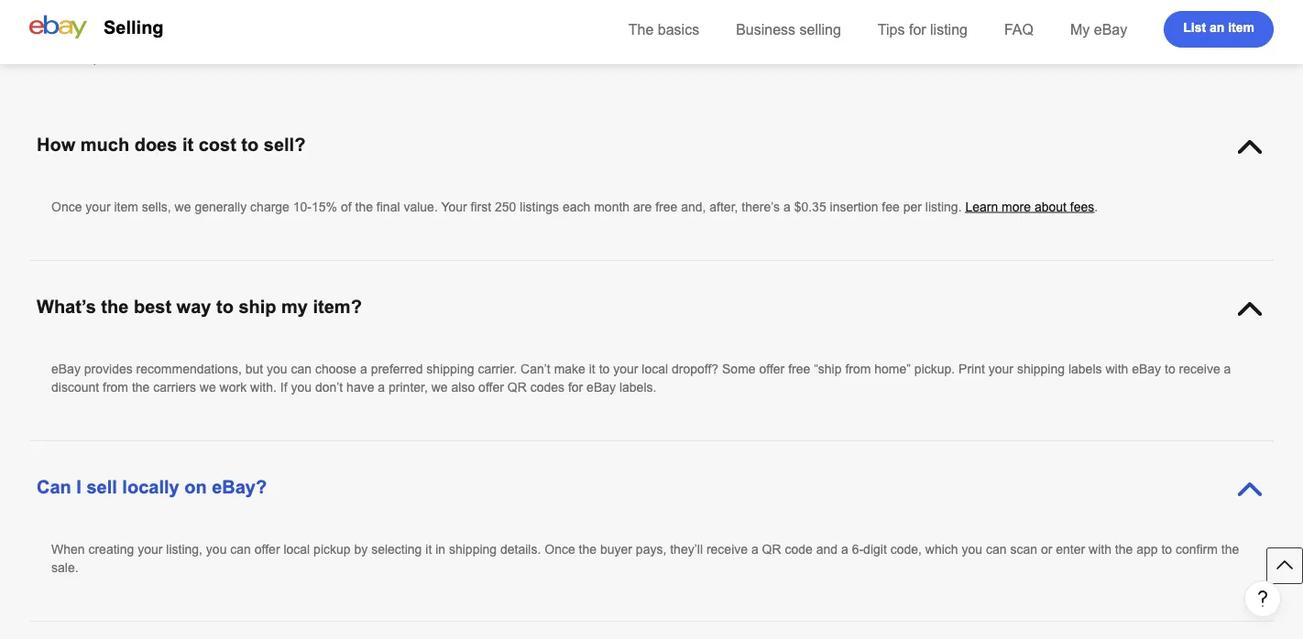 Task type: vqa. For each thing, say whether or not it's contained in the screenshot.
(7121) dropdown button
no



Task type: describe. For each thing, give the bounding box(es) containing it.
help, opens dialogs image
[[1254, 590, 1272, 608]]

an
[[1210, 21, 1224, 35]]

fees
[[1070, 200, 1094, 214]]

by
[[354, 542, 368, 557]]

0 horizontal spatial once
[[51, 200, 82, 214]]

the inside ebay provides recommendations, but you can choose a preferred shipping carrier. can't make it to your local dropoff? some offer free "ship from home" pickup. print your shipping labels with ebay to receive a discount from the carriers we work with. if you don't have a printer, we also offer qr codes for ebay labels.
[[132, 380, 150, 394]]

what's the best way to ship my item?
[[37, 297, 362, 317]]

carrier.
[[478, 362, 517, 376]]

.
[[1094, 200, 1098, 214]]

details.
[[500, 542, 541, 557]]

codes
[[530, 380, 564, 394]]

learn
[[965, 200, 998, 214]]

business
[[736, 21, 795, 38]]

"ship
[[814, 362, 842, 376]]

your right print
[[988, 362, 1013, 376]]

your inside when creating your listing, you can offer local pickup by selecting it in shipping details. once the buyer pays, they'll receive a qr code and a 6-digit code, which you can scan or enter with the app to confirm the sale.
[[138, 542, 163, 557]]

recommendations,
[[136, 362, 242, 376]]

ebay provides recommendations, but you can choose a preferred shipping carrier. can't make it to your local dropoff? some offer free "ship from home" pickup. print your shipping labels with ebay to receive a discount from the carriers we work with. if you don't have a printer, we also offer qr codes for ebay labels.
[[51, 362, 1231, 394]]

the left "app"
[[1115, 542, 1133, 557]]

basics
[[658, 21, 699, 38]]

print
[[959, 362, 985, 376]]

receive inside when creating your listing, you can offer local pickup by selecting it in shipping details. once the buyer pays, they'll receive a qr code and a 6-digit code, which you can scan or enter with the app to confirm the sale.
[[706, 542, 748, 557]]

1 horizontal spatial offer
[[478, 380, 504, 394]]

can for ship
[[291, 362, 312, 376]]

if
[[280, 380, 287, 394]]

cost
[[199, 135, 236, 155]]

final
[[376, 200, 400, 214]]

the basics link
[[628, 21, 699, 38]]

and
[[816, 542, 838, 557]]

1 horizontal spatial faq
[[1004, 21, 1034, 38]]

pickup.
[[914, 362, 955, 376]]

more
[[1002, 200, 1031, 214]]

once inside when creating your listing, you can offer local pickup by selecting it in shipping details. once the buyer pays, they'll receive a qr code and a 6-digit code, which you can scan or enter with the app to confirm the sale.
[[545, 542, 575, 557]]

0 horizontal spatial we
[[175, 200, 191, 214]]

to right labels
[[1165, 362, 1175, 376]]

0 horizontal spatial faq
[[29, 32, 97, 69]]

charge
[[250, 200, 289, 214]]

ebay right my
[[1094, 21, 1127, 38]]

discount
[[51, 380, 99, 394]]

the basics
[[628, 21, 699, 38]]

provides
[[84, 362, 133, 376]]

ebay?
[[212, 477, 267, 498]]

scan
[[1010, 542, 1037, 557]]

each
[[563, 200, 590, 214]]

list
[[1183, 21, 1206, 35]]

first
[[471, 200, 491, 214]]

local inside when creating your listing, you can offer local pickup by selecting it in shipping details. once the buyer pays, they'll receive a qr code and a 6-digit code, which you can scan or enter with the app to confirm the sale.
[[284, 542, 310, 557]]

don't
[[315, 380, 343, 394]]

when creating your listing, you can offer local pickup by selecting it in shipping details. once the buyer pays, they'll receive a qr code and a 6-digit code, which you can scan or enter with the app to confirm the sale.
[[51, 542, 1239, 575]]

you right listing,
[[206, 542, 227, 557]]

have
[[346, 380, 374, 394]]

6-
[[852, 542, 863, 557]]

shipping left labels
[[1017, 362, 1065, 376]]

to right way
[[216, 297, 234, 317]]

labels
[[1068, 362, 1102, 376]]

2 horizontal spatial can
[[986, 542, 1007, 557]]

sell
[[87, 477, 117, 498]]

way
[[176, 297, 211, 317]]

are
[[633, 200, 652, 214]]

selling
[[104, 17, 164, 38]]

business selling
[[736, 21, 841, 38]]

free for are
[[655, 200, 677, 214]]

creating
[[88, 542, 134, 557]]

with.
[[250, 380, 277, 394]]

faq link
[[1004, 21, 1034, 38]]

ship
[[239, 297, 276, 317]]

they'll
[[670, 542, 703, 557]]

qr inside ebay provides recommendations, but you can choose a preferred shipping carrier. can't make it to your local dropoff? some offer free "ship from home" pickup. print your shipping labels with ebay to receive a discount from the carriers we work with. if you don't have a printer, we also offer qr codes for ebay labels.
[[507, 380, 527, 394]]

qr inside when creating your listing, you can offer local pickup by selecting it in shipping details. once the buyer pays, they'll receive a qr code and a 6-digit code, which you can scan or enter with the app to confirm the sale.
[[762, 542, 781, 557]]

how much does it cost to sell?
[[37, 135, 305, 155]]

labels.
[[619, 380, 656, 394]]

or
[[1041, 542, 1052, 557]]

buyer
[[600, 542, 632, 557]]

my
[[1070, 21, 1090, 38]]

item?
[[313, 297, 362, 317]]

generally
[[195, 200, 247, 214]]

can i sell locally on ebay?
[[37, 477, 267, 498]]

code
[[785, 542, 813, 557]]

business selling link
[[736, 21, 841, 38]]

what's
[[37, 297, 96, 317]]

can
[[37, 477, 71, 498]]

enter
[[1056, 542, 1085, 557]]

for inside ebay provides recommendations, but you can choose a preferred shipping carrier. can't make it to your local dropoff? some offer free "ship from home" pickup. print your shipping labels with ebay to receive a discount from the carriers we work with. if you don't have a printer, we also offer qr codes for ebay labels.
[[568, 380, 583, 394]]

month
[[594, 200, 630, 214]]

choose
[[315, 362, 357, 376]]

the
[[628, 21, 654, 38]]

your left sells,
[[86, 200, 110, 214]]

you up if
[[267, 362, 287, 376]]

the right of
[[355, 200, 373, 214]]

after,
[[709, 200, 738, 214]]



Task type: locate. For each thing, give the bounding box(es) containing it.
shipping
[[426, 362, 474, 376], [1017, 362, 1065, 376], [449, 542, 497, 557]]

receive inside ebay provides recommendations, but you can choose a preferred shipping carrier. can't make it to your local dropoff? some offer free "ship from home" pickup. print your shipping labels with ebay to receive a discount from the carriers we work with. if you don't have a printer, we also offer qr codes for ebay labels.
[[1179, 362, 1220, 376]]

the right confirm
[[1221, 542, 1239, 557]]

we left also
[[431, 380, 448, 394]]

on
[[184, 477, 207, 498]]

you right if
[[291, 380, 312, 394]]

once right details.
[[545, 542, 575, 557]]

to right cost at the top left of the page
[[241, 135, 259, 155]]

with inside ebay provides recommendations, but you can choose a preferred shipping carrier. can't make it to your local dropoff? some offer free "ship from home" pickup. print your shipping labels with ebay to receive a discount from the carriers we work with. if you don't have a printer, we also offer qr codes for ebay labels.
[[1105, 362, 1128, 376]]

app
[[1136, 542, 1158, 557]]

1 horizontal spatial for
[[909, 21, 926, 38]]

0 horizontal spatial it
[[182, 135, 193, 155]]

1 horizontal spatial free
[[788, 362, 810, 376]]

0 horizontal spatial for
[[568, 380, 583, 394]]

it
[[182, 135, 193, 155], [589, 362, 595, 376], [425, 542, 432, 557]]

free
[[655, 200, 677, 214], [788, 362, 810, 376]]

home"
[[874, 362, 911, 376]]

1 vertical spatial once
[[545, 542, 575, 557]]

with right enter
[[1089, 542, 1111, 557]]

it left cost at the top left of the page
[[182, 135, 193, 155]]

1 vertical spatial receive
[[706, 542, 748, 557]]

can left scan
[[986, 542, 1007, 557]]

it left in
[[425, 542, 432, 557]]

1 horizontal spatial it
[[425, 542, 432, 557]]

with right labels
[[1105, 362, 1128, 376]]

0 vertical spatial with
[[1105, 362, 1128, 376]]

some
[[722, 362, 756, 376]]

0 horizontal spatial can
[[230, 542, 251, 557]]

how
[[37, 135, 75, 155]]

we right sells,
[[175, 200, 191, 214]]

it right make
[[589, 362, 595, 376]]

local
[[642, 362, 668, 376], [284, 542, 310, 557]]

0 horizontal spatial free
[[655, 200, 677, 214]]

sell?
[[264, 135, 305, 155]]

0 horizontal spatial from
[[103, 380, 128, 394]]

item for an
[[1228, 21, 1254, 35]]

1 vertical spatial item
[[114, 200, 138, 214]]

learn more about fees link
[[965, 200, 1094, 214]]

the left buyer
[[579, 542, 597, 557]]

offer left pickup
[[255, 542, 280, 557]]

2 horizontal spatial we
[[431, 380, 448, 394]]

the left the carriers
[[132, 380, 150, 394]]

the
[[355, 200, 373, 214], [101, 297, 129, 317], [132, 380, 150, 394], [579, 542, 597, 557], [1115, 542, 1133, 557], [1221, 542, 1239, 557]]

it inside when creating your listing, you can offer local pickup by selecting it in shipping details. once the buyer pays, they'll receive a qr code and a 6-digit code, which you can scan or enter with the app to confirm the sale.
[[425, 542, 432, 557]]

offer right some
[[759, 362, 785, 376]]

item
[[1228, 21, 1254, 35], [114, 200, 138, 214]]

$0.35
[[794, 200, 826, 214]]

preferred
[[371, 362, 423, 376]]

digit
[[863, 542, 887, 557]]

0 horizontal spatial qr
[[507, 380, 527, 394]]

faq left my
[[1004, 21, 1034, 38]]

can right listing,
[[230, 542, 251, 557]]

to right "app"
[[1161, 542, 1172, 557]]

carriers
[[153, 380, 196, 394]]

selling
[[799, 21, 841, 38]]

we left work
[[200, 380, 216, 394]]

1 vertical spatial from
[[103, 380, 128, 394]]

from
[[845, 362, 871, 376], [103, 380, 128, 394]]

your up labels.
[[613, 362, 638, 376]]

tips for listing link
[[878, 21, 968, 38]]

1 horizontal spatial can
[[291, 362, 312, 376]]

1 horizontal spatial we
[[200, 380, 216, 394]]

you right which
[[962, 542, 982, 557]]

shipping up also
[[426, 362, 474, 376]]

0 horizontal spatial local
[[284, 542, 310, 557]]

can left choose
[[291, 362, 312, 376]]

about
[[1034, 200, 1067, 214]]

ebay right labels
[[1132, 362, 1161, 376]]

ebay up discount
[[51, 362, 81, 376]]

listing
[[930, 21, 968, 38]]

which
[[925, 542, 958, 557]]

1 vertical spatial offer
[[478, 380, 504, 394]]

tips
[[878, 21, 905, 38]]

tips for listing
[[878, 21, 968, 38]]

listing,
[[166, 542, 202, 557]]

2 horizontal spatial offer
[[759, 362, 785, 376]]

best
[[134, 297, 171, 317]]

to right make
[[599, 362, 610, 376]]

pays,
[[636, 542, 666, 557]]

from down provides
[[103, 380, 128, 394]]

free left "ship
[[788, 362, 810, 376]]

1 vertical spatial for
[[568, 380, 583, 394]]

qr down can't
[[507, 380, 527, 394]]

ebay left labels.
[[587, 380, 616, 394]]

once down how
[[51, 200, 82, 214]]

2 horizontal spatial it
[[589, 362, 595, 376]]

1 vertical spatial with
[[1089, 542, 1111, 557]]

0 vertical spatial qr
[[507, 380, 527, 394]]

0 horizontal spatial offer
[[255, 542, 280, 557]]

my ebay
[[1070, 21, 1127, 38]]

code,
[[890, 542, 922, 557]]

1 vertical spatial local
[[284, 542, 310, 557]]

can't
[[521, 362, 550, 376]]

faq left selling
[[29, 32, 97, 69]]

make
[[554, 362, 585, 376]]

0 vertical spatial local
[[642, 362, 668, 376]]

0 horizontal spatial item
[[114, 200, 138, 214]]

0 horizontal spatial receive
[[706, 542, 748, 557]]

0 vertical spatial from
[[845, 362, 871, 376]]

of
[[341, 200, 352, 214]]

item for your
[[114, 200, 138, 214]]

1 vertical spatial qr
[[762, 542, 781, 557]]

ebay
[[1094, 21, 1127, 38], [51, 362, 81, 376], [1132, 362, 1161, 376], [587, 380, 616, 394]]

receive
[[1179, 362, 1220, 376], [706, 542, 748, 557]]

once your item sells, we generally charge 10-15% of the final value. your first 250 listings each month are free and, after, there's a $0.35 insertion fee per listing. learn more about fees .
[[51, 200, 1098, 214]]

1 horizontal spatial item
[[1228, 21, 1254, 35]]

my
[[281, 297, 308, 317]]

but
[[245, 362, 263, 376]]

sells,
[[142, 200, 171, 214]]

0 vertical spatial once
[[51, 200, 82, 214]]

2 vertical spatial offer
[[255, 542, 280, 557]]

free for offer
[[788, 362, 810, 376]]

i
[[76, 477, 81, 498]]

shipping inside when creating your listing, you can offer local pickup by selecting it in shipping details. once the buyer pays, they'll receive a qr code and a 6-digit code, which you can scan or enter with the app to confirm the sale.
[[449, 542, 497, 557]]

qr
[[507, 380, 527, 394], [762, 542, 781, 557]]

free right 'are'
[[655, 200, 677, 214]]

can inside ebay provides recommendations, but you can choose a preferred shipping carrier. can't make it to your local dropoff? some offer free "ship from home" pickup. print your shipping labels with ebay to receive a discount from the carriers we work with. if you don't have a printer, we also offer qr codes for ebay labels.
[[291, 362, 312, 376]]

my ebay link
[[1070, 21, 1127, 38]]

for down make
[[568, 380, 583, 394]]

1 vertical spatial it
[[589, 362, 595, 376]]

you
[[267, 362, 287, 376], [291, 380, 312, 394], [206, 542, 227, 557], [962, 542, 982, 557]]

10-
[[293, 200, 312, 214]]

list an item
[[1183, 21, 1254, 35]]

offer
[[759, 362, 785, 376], [478, 380, 504, 394], [255, 542, 280, 557]]

fee
[[882, 200, 900, 214]]

it inside ebay provides recommendations, but you can choose a preferred shipping carrier. can't make it to your local dropoff? some offer free "ship from home" pickup. print your shipping labels with ebay to receive a discount from the carriers we work with. if you don't have a printer, we also offer qr codes for ebay labels.
[[589, 362, 595, 376]]

your
[[441, 200, 467, 214]]

listings
[[520, 200, 559, 214]]

15%
[[312, 200, 337, 214]]

for right tips
[[909, 21, 926, 38]]

qr left code
[[762, 542, 781, 557]]

once
[[51, 200, 82, 214], [545, 542, 575, 557]]

2 vertical spatial it
[[425, 542, 432, 557]]

item right an
[[1228, 21, 1254, 35]]

shipping right in
[[449, 542, 497, 557]]

1 horizontal spatial once
[[545, 542, 575, 557]]

local left pickup
[[284, 542, 310, 557]]

offer inside when creating your listing, you can offer local pickup by selecting it in shipping details. once the buyer pays, they'll receive a qr code and a 6-digit code, which you can scan or enter with the app to confirm the sale.
[[255, 542, 280, 557]]

item left sells,
[[114, 200, 138, 214]]

0 vertical spatial it
[[182, 135, 193, 155]]

much
[[80, 135, 129, 155]]

with inside when creating your listing, you can offer local pickup by selecting it in shipping details. once the buyer pays, they'll receive a qr code and a 6-digit code, which you can scan or enter with the app to confirm the sale.
[[1089, 542, 1111, 557]]

your left listing,
[[138, 542, 163, 557]]

when
[[51, 542, 85, 557]]

for
[[909, 21, 926, 38], [568, 380, 583, 394]]

local inside ebay provides recommendations, but you can choose a preferred shipping carrier. can't make it to your local dropoff? some offer free "ship from home" pickup. print your shipping labels with ebay to receive a discount from the carriers we work with. if you don't have a printer, we also offer qr codes for ebay labels.
[[642, 362, 668, 376]]

local up labels.
[[642, 362, 668, 376]]

per
[[903, 200, 922, 214]]

1 horizontal spatial receive
[[1179, 362, 1220, 376]]

to
[[241, 135, 259, 155], [216, 297, 234, 317], [599, 362, 610, 376], [1165, 362, 1175, 376], [1161, 542, 1172, 557]]

offer down carrier.
[[478, 380, 504, 394]]

list an item link
[[1164, 11, 1274, 48]]

from right "ship
[[845, 362, 871, 376]]

1 horizontal spatial local
[[642, 362, 668, 376]]

and,
[[681, 200, 706, 214]]

0 vertical spatial receive
[[1179, 362, 1220, 376]]

we
[[175, 200, 191, 214], [200, 380, 216, 394], [431, 380, 448, 394]]

to inside when creating your listing, you can offer local pickup by selecting it in shipping details. once the buyer pays, they'll receive a qr code and a 6-digit code, which you can scan or enter with the app to confirm the sale.
[[1161, 542, 1172, 557]]

1 horizontal spatial qr
[[762, 542, 781, 557]]

there's
[[742, 200, 780, 214]]

does
[[134, 135, 177, 155]]

free inside ebay provides recommendations, but you can choose a preferred shipping carrier. can't make it to your local dropoff? some offer free "ship from home" pickup. print your shipping labels with ebay to receive a discount from the carriers we work with. if you don't have a printer, we also offer qr codes for ebay labels.
[[788, 362, 810, 376]]

dropoff?
[[672, 362, 719, 376]]

also
[[451, 380, 475, 394]]

selecting
[[371, 542, 422, 557]]

0 vertical spatial offer
[[759, 362, 785, 376]]

printer,
[[389, 380, 428, 394]]

0 vertical spatial item
[[1228, 21, 1254, 35]]

the left best
[[101, 297, 129, 317]]

can for ebay?
[[230, 542, 251, 557]]

listing.
[[925, 200, 962, 214]]

0 vertical spatial free
[[655, 200, 677, 214]]

1 horizontal spatial from
[[845, 362, 871, 376]]

a
[[783, 200, 791, 214], [360, 362, 367, 376], [1224, 362, 1231, 376], [378, 380, 385, 394], [751, 542, 758, 557], [841, 542, 848, 557]]

confirm
[[1176, 542, 1218, 557]]

faq
[[1004, 21, 1034, 38], [29, 32, 97, 69]]

value.
[[404, 200, 438, 214]]

0 vertical spatial for
[[909, 21, 926, 38]]

1 vertical spatial free
[[788, 362, 810, 376]]



